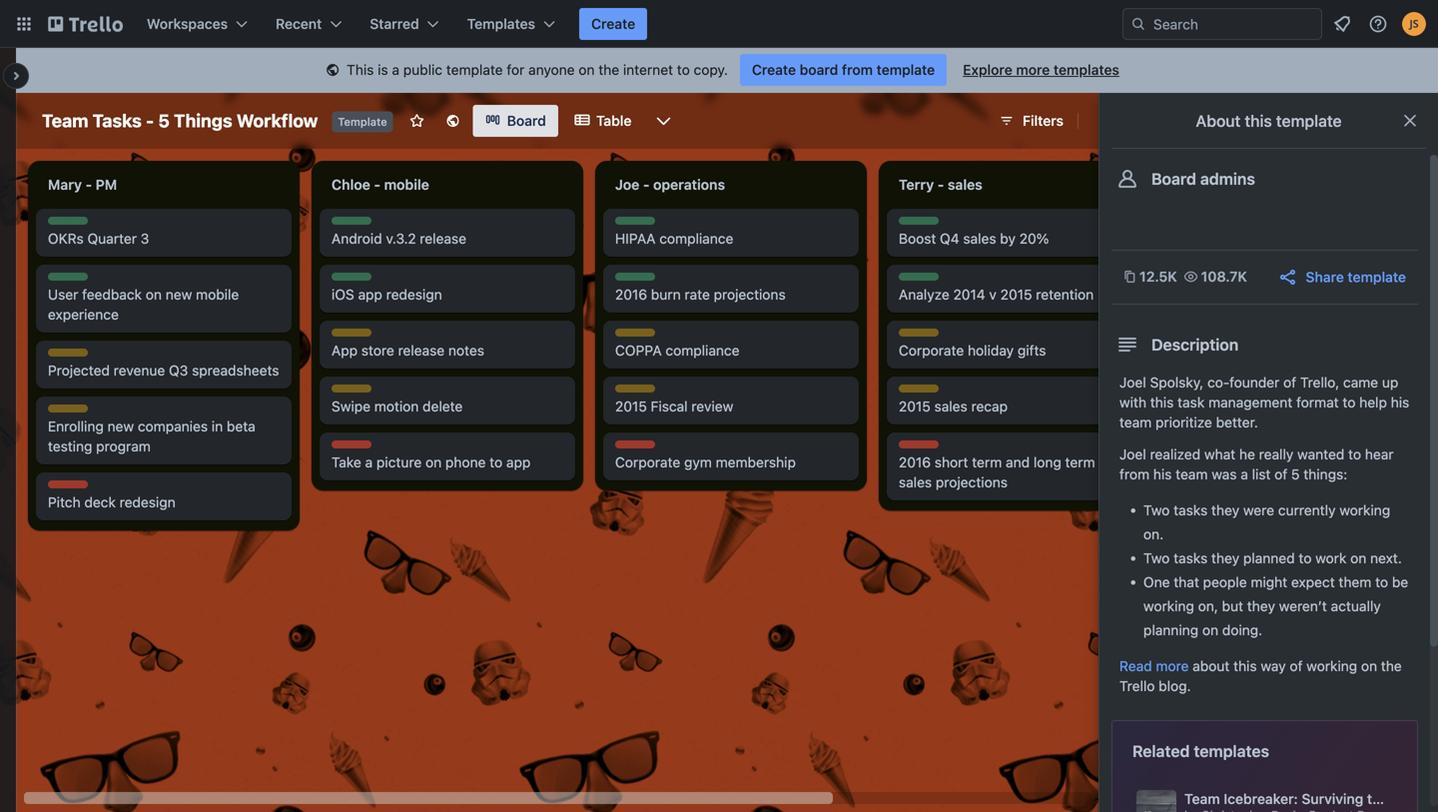 Task type: vqa. For each thing, say whether or not it's contained in the screenshot.
the App at the top of page
yes



Task type: describe. For each thing, give the bounding box(es) containing it.
redesign for pitch deck redesign
[[120, 494, 175, 510]]

color: red, title: none image
[[332, 441, 372, 448]]

1 vertical spatial templates
[[1194, 742, 1270, 761]]

john smith (johnsmith38824343) image
[[1402, 12, 1426, 36]]

corporate holiday gifts
[[899, 342, 1046, 359]]

mobile inside "user feedback on new mobile experience"
[[196, 286, 239, 303]]

- right tasks
[[146, 110, 154, 131]]

on up them
[[1351, 550, 1367, 566]]

to inside joel spolsky, co-founder of trello, came up with this task management format to help his team prioritize better.
[[1343, 394, 1356, 411]]

on.
[[1144, 526, 1164, 542]]

okrs
[[48, 230, 84, 247]]

ios app redesign link
[[332, 285, 563, 305]]

0 notifications image
[[1331, 12, 1354, 36]]

template right the about
[[1276, 111, 1342, 130]]

- for joe - operations
[[643, 176, 650, 193]]

swipe motion delete
[[332, 398, 463, 415]]

to inside joel realized what he really wanted to hear from his team was a list of 5 things:
[[1349, 446, 1362, 462]]

joel spolsky, co-founder of trello, came up with this task management format to help his team prioritize better.
[[1120, 374, 1410, 431]]

2015 fiscal review
[[615, 398, 734, 415]]

app store release notes link
[[332, 341, 563, 361]]

and
[[1006, 454, 1030, 470]]

short
[[935, 454, 968, 470]]

in
[[212, 418, 223, 435]]

review
[[692, 398, 734, 415]]

this for about
[[1245, 111, 1272, 130]]

starred button
[[358, 8, 451, 40]]

this inside joel spolsky, co-founder of trello, came up with this task management format to help his team prioritize better.
[[1151, 394, 1174, 411]]

coppa compliance
[[615, 342, 740, 359]]

rate
[[685, 286, 710, 303]]

2015 fiscal review link
[[615, 397, 847, 417]]

starred
[[370, 15, 419, 32]]

more for explore
[[1016, 61, 1050, 78]]

Board name text field
[[32, 105, 328, 137]]

things
[[174, 110, 232, 131]]

okrs quarter 3
[[48, 230, 149, 247]]

star or unstar board image
[[409, 113, 425, 129]]

Mary - PM text field
[[36, 169, 292, 201]]

open information menu image
[[1368, 14, 1388, 34]]

color: green, title: none image for ios
[[332, 273, 372, 281]]

analyze 2014 v 2015 retention rates link
[[899, 285, 1131, 305]]

board link
[[473, 105, 558, 137]]

on down on,
[[1203, 622, 1219, 638]]

read more
[[1120, 658, 1189, 674]]

workflow
[[237, 110, 318, 131]]

ios app redesign
[[332, 286, 442, 303]]

1 two from the top
[[1144, 502, 1170, 518]]

read more link
[[1120, 658, 1189, 674]]

color: yellow, title: none image for app store release notes
[[332, 329, 372, 337]]

team inside joel spolsky, co-founder of trello, came up with this task management format to help his team prioritize better.
[[1120, 414, 1152, 431]]

management
[[1209, 394, 1293, 411]]

motion
[[374, 398, 419, 415]]

v.3.2
[[386, 230, 416, 247]]

to left 'be'
[[1376, 574, 1389, 590]]

testing
[[48, 438, 92, 454]]

with
[[1120, 394, 1147, 411]]

take a picture on phone to app link
[[332, 452, 563, 472]]

0 vertical spatial the
[[599, 61, 619, 78]]

1 vertical spatial they
[[1212, 550, 1240, 566]]

his inside joel spolsky, co-founder of trello, came up with this task management format to help his team prioritize better.
[[1391, 394, 1410, 411]]

color: green, title: none image for boost
[[899, 217, 939, 225]]

0 vertical spatial app
[[358, 286, 382, 303]]

team tasks - 5 things workflow
[[42, 110, 318, 131]]

tasks
[[93, 110, 142, 131]]

color: yellow, title: none image for coppa
[[615, 329, 655, 337]]

spolsky,
[[1150, 374, 1204, 391]]

is
[[378, 61, 388, 78]]

ios
[[332, 286, 354, 303]]

picture
[[377, 454, 422, 470]]

the inside about this way of working on the trello blog.
[[1381, 658, 1402, 674]]

compliance for hipaa compliance
[[660, 230, 734, 247]]

2 vertical spatial they
[[1247, 598, 1276, 614]]

prioritize
[[1156, 414, 1213, 431]]

table
[[596, 112, 632, 129]]

wanted
[[1298, 446, 1345, 462]]

way
[[1261, 658, 1286, 674]]

2014
[[953, 286, 986, 303]]

Search field
[[1147, 9, 1322, 39]]

delete
[[423, 398, 463, 415]]

what
[[1205, 446, 1236, 462]]

program
[[96, 438, 151, 454]]

q4
[[940, 230, 960, 247]]

realized
[[1150, 446, 1201, 462]]

2016 short term and long term sales projections
[[899, 454, 1095, 490]]

color: yellow, title: none image for enrolling
[[48, 405, 88, 413]]

sales left recap
[[935, 398, 968, 415]]

be
[[1392, 574, 1409, 590]]

1 tasks from the top
[[1174, 502, 1208, 518]]

phone
[[445, 454, 486, 470]]

gifts
[[1018, 342, 1046, 359]]

filters button
[[993, 105, 1070, 137]]

analyze
[[899, 286, 950, 303]]

were
[[1244, 502, 1275, 518]]

team for team tasks - 5 things workflow
[[42, 110, 88, 131]]

admins
[[1201, 169, 1256, 188]]

explore more templates
[[963, 61, 1120, 78]]

color: green, title: none image for 2016
[[615, 273, 655, 281]]

take
[[332, 454, 361, 470]]

about this template
[[1196, 111, 1342, 130]]

color: yellow, title: none image for 2015 sales recap
[[899, 385, 939, 393]]

hear
[[1365, 446, 1394, 462]]

operations
[[653, 176, 725, 193]]

related
[[1133, 742, 1190, 761]]

chloe - mobile
[[332, 176, 429, 193]]

new inside enrolling new companies in beta testing program
[[107, 418, 134, 435]]

recent button
[[264, 8, 354, 40]]

co-
[[1208, 374, 1230, 391]]

surviving
[[1302, 791, 1364, 807]]

0 vertical spatial working
[[1340, 502, 1391, 518]]

redesign for ios app redesign
[[386, 286, 442, 303]]

doing.
[[1222, 622, 1263, 638]]

2015 for analyze 2014 v 2015 retention rates
[[899, 398, 931, 415]]

this for about
[[1234, 658, 1257, 674]]

new inside "user feedback on new mobile experience"
[[166, 286, 192, 303]]

more for read
[[1156, 658, 1189, 674]]

mobile inside 'text field'
[[384, 176, 429, 193]]

user feedback on new mobile experience link
[[48, 285, 280, 325]]

create for create
[[591, 15, 635, 32]]

projections inside the 2016 short term and long term sales projections
[[936, 474, 1008, 490]]

color: red, title: none image for corporate
[[615, 441, 655, 448]]

store
[[361, 342, 394, 359]]

trello
[[1120, 678, 1155, 694]]

color: yellow, title: none image for 2015 fiscal review
[[615, 385, 655, 393]]

corporate for corporate holiday gifts
[[899, 342, 964, 359]]

icebreaker:
[[1224, 791, 1298, 807]]

sm image
[[323, 61, 343, 81]]

quarter
[[87, 230, 137, 247]]

1 vertical spatial app
[[506, 454, 531, 470]]

2016 burn rate projections link
[[615, 285, 847, 305]]

holiday
[[968, 342, 1014, 359]]

108.7k
[[1201, 268, 1247, 285]]

2015 sales recap link
[[899, 397, 1131, 417]]

rates
[[1098, 286, 1130, 303]]

workspaces
[[147, 15, 228, 32]]

beta
[[227, 418, 256, 435]]

20%
[[1020, 230, 1049, 247]]

color: green, title: none image for okrs
[[48, 217, 88, 225]]

terry
[[899, 176, 934, 193]]



Task type: locate. For each thing, give the bounding box(es) containing it.
for
[[507, 61, 525, 78]]

0 horizontal spatial team
[[42, 110, 88, 131]]

1 horizontal spatial templates
[[1194, 742, 1270, 761]]

2 vertical spatial this
[[1234, 658, 1257, 674]]

0 vertical spatial 5
[[158, 110, 170, 131]]

team icebreaker: surviving the apocaly
[[1185, 791, 1438, 807]]

color: green, title: none image up the user
[[48, 273, 88, 281]]

0 horizontal spatial app
[[358, 286, 382, 303]]

- inside text box
[[85, 176, 92, 193]]

projections
[[714, 286, 786, 303], [936, 474, 1008, 490]]

5 down really
[[1292, 466, 1300, 482]]

0 vertical spatial 2016
[[615, 286, 647, 303]]

two up one
[[1144, 550, 1170, 566]]

from
[[842, 61, 873, 78], [1120, 466, 1150, 482]]

0 vertical spatial joel
[[1120, 374, 1146, 391]]

0 vertical spatial new
[[166, 286, 192, 303]]

2 horizontal spatial 2015
[[1001, 286, 1032, 303]]

workspaces button
[[135, 8, 260, 40]]

1 horizontal spatial a
[[392, 61, 400, 78]]

0 vertical spatial this
[[1245, 111, 1272, 130]]

corporate gym membership
[[615, 454, 796, 470]]

about
[[1196, 111, 1241, 130]]

1 vertical spatial working
[[1144, 598, 1195, 614]]

- inside text field
[[938, 176, 944, 193]]

color: red, title: none image up short
[[899, 441, 939, 448]]

2016 for 2016 short term and long term sales projections
[[899, 454, 931, 470]]

release right v.3.2
[[420, 230, 467, 247]]

they up people
[[1212, 550, 1240, 566]]

template left explore
[[877, 61, 935, 78]]

team for team icebreaker: surviving the apocaly
[[1185, 791, 1220, 807]]

0 horizontal spatial 2016
[[615, 286, 647, 303]]

1 horizontal spatial his
[[1391, 394, 1410, 411]]

2 vertical spatial color: yellow, title: none image
[[48, 405, 88, 413]]

working
[[1340, 502, 1391, 518], [1144, 598, 1195, 614], [1307, 658, 1358, 674]]

create inside "button"
[[591, 15, 635, 32]]

customize views image
[[654, 111, 674, 131]]

came
[[1343, 374, 1379, 391]]

read
[[1120, 658, 1152, 674]]

1 horizontal spatial corporate
[[899, 342, 964, 359]]

color: yellow, title: none image for projected
[[48, 349, 88, 357]]

0 horizontal spatial more
[[1016, 61, 1050, 78]]

joel realized what he really wanted to hear from his team was a list of 5 things:
[[1120, 446, 1394, 482]]

1 vertical spatial the
[[1381, 658, 1402, 674]]

recap
[[971, 398, 1008, 415]]

color: green, title: none image up android
[[332, 217, 372, 225]]

color: green, title: none image up the hipaa
[[615, 217, 655, 225]]

color: green, title: none image up ios
[[332, 273, 372, 281]]

0 vertical spatial team
[[1120, 414, 1152, 431]]

board left admins
[[1152, 169, 1197, 188]]

1 vertical spatial his
[[1154, 466, 1172, 482]]

color: yellow, title: none image down analyze at the right of page
[[899, 329, 939, 337]]

-
[[146, 110, 154, 131], [85, 176, 92, 193], [374, 176, 381, 193], [643, 176, 650, 193], [938, 176, 944, 193]]

1 vertical spatial release
[[398, 342, 445, 359]]

color: green, title: none image up 'burn'
[[615, 273, 655, 281]]

from inside joel realized what he really wanted to hear from his team was a list of 5 things:
[[1120, 466, 1150, 482]]

working up planning
[[1144, 598, 1195, 614]]

android v.3.2 release link
[[332, 229, 563, 249]]

of
[[1284, 374, 1297, 391], [1275, 466, 1288, 482], [1290, 658, 1303, 674]]

1 horizontal spatial 5
[[1292, 466, 1300, 482]]

color: yellow, title: none image up coppa
[[615, 329, 655, 337]]

joel inside joel spolsky, co-founder of trello, came up with this task management format to help his team prioritize better.
[[1120, 374, 1146, 391]]

they
[[1212, 502, 1240, 518], [1212, 550, 1240, 566], [1247, 598, 1276, 614]]

projected revenue q3 spreadsheets
[[48, 362, 279, 379]]

hipaa compliance link
[[615, 229, 847, 249]]

0 horizontal spatial projections
[[714, 286, 786, 303]]

joel for joel realized what he really wanted to hear from his team was a list of 5 things:
[[1120, 446, 1146, 462]]

to down came
[[1343, 394, 1356, 411]]

membership
[[716, 454, 796, 470]]

one
[[1144, 574, 1170, 590]]

working inside about this way of working on the trello blog.
[[1307, 658, 1358, 674]]

color: yellow, title: none image for corporate holiday gifts
[[899, 329, 939, 337]]

1 vertical spatial board
[[1152, 169, 1197, 188]]

1 vertical spatial mobile
[[196, 286, 239, 303]]

0 horizontal spatial create
[[591, 15, 635, 32]]

help
[[1360, 394, 1387, 411]]

boost q4 sales by 20% link
[[899, 229, 1131, 249]]

app
[[332, 342, 358, 359]]

the down 'be'
[[1381, 658, 1402, 674]]

public
[[403, 61, 443, 78]]

really
[[1259, 446, 1294, 462]]

0 horizontal spatial from
[[842, 61, 873, 78]]

1 vertical spatial new
[[107, 418, 134, 435]]

2015 right v
[[1001, 286, 1032, 303]]

color: green, title: none image up boost
[[899, 217, 939, 225]]

2016 inside the 2016 short term and long term sales projections
[[899, 454, 931, 470]]

his down up at the right top of the page
[[1391, 394, 1410, 411]]

experience
[[48, 306, 119, 323]]

search image
[[1131, 16, 1147, 32]]

0 horizontal spatial corporate
[[615, 454, 681, 470]]

color: green, title: none image for user
[[48, 273, 88, 281]]

team
[[1120, 414, 1152, 431], [1176, 466, 1208, 482]]

templates button
[[455, 8, 567, 40]]

0 horizontal spatial his
[[1154, 466, 1172, 482]]

- left pm
[[85, 176, 92, 193]]

1 vertical spatial team
[[1176, 466, 1208, 482]]

anyone
[[528, 61, 575, 78]]

1 horizontal spatial term
[[1065, 454, 1095, 470]]

of inside about this way of working on the trello blog.
[[1290, 658, 1303, 674]]

new down okrs quarter 3 link
[[166, 286, 192, 303]]

templates up 'icebreaker:'
[[1194, 742, 1270, 761]]

corporate down analyze at the right of page
[[899, 342, 964, 359]]

team down realized
[[1176, 466, 1208, 482]]

color: green, title: none image up analyze at the right of page
[[899, 273, 939, 281]]

team inside joel realized what he really wanted to hear from his team was a list of 5 things:
[[1176, 466, 1208, 482]]

1 vertical spatial create
[[752, 61, 796, 78]]

corporate
[[899, 342, 964, 359], [615, 454, 681, 470]]

pitch
[[48, 494, 81, 510]]

boost
[[899, 230, 936, 247]]

0 horizontal spatial 2015
[[615, 398, 647, 415]]

explore
[[963, 61, 1013, 78]]

1 horizontal spatial from
[[1120, 466, 1150, 482]]

description
[[1152, 335, 1239, 354]]

his down realized
[[1154, 466, 1172, 482]]

5 inside 'text field'
[[158, 110, 170, 131]]

feedback
[[82, 286, 142, 303]]

0 vertical spatial mobile
[[384, 176, 429, 193]]

this inside about this way of working on the trello blog.
[[1234, 658, 1257, 674]]

1 horizontal spatial create
[[752, 61, 796, 78]]

2 two from the top
[[1144, 550, 1170, 566]]

board
[[507, 112, 546, 129], [1152, 169, 1197, 188]]

sales inside the 2016 short term and long term sales projections
[[899, 474, 932, 490]]

2015 left recap
[[899, 398, 931, 415]]

2 tasks from the top
[[1174, 550, 1208, 566]]

color: yellow, title: none image for swipe motion delete
[[332, 385, 372, 393]]

- for mary - pm
[[85, 176, 92, 193]]

- right joe
[[643, 176, 650, 193]]

0 vertical spatial create
[[591, 15, 635, 32]]

joel up with
[[1120, 374, 1146, 391]]

color: red, title: none image for pitch
[[48, 480, 88, 488]]

0 vertical spatial more
[[1016, 61, 1050, 78]]

1 vertical spatial compliance
[[666, 342, 740, 359]]

1 horizontal spatial color: red, title: none image
[[615, 441, 655, 448]]

0 horizontal spatial redesign
[[120, 494, 175, 510]]

- right terry
[[938, 176, 944, 193]]

0 horizontal spatial 5
[[158, 110, 170, 131]]

color: green, title: none image for analyze
[[899, 273, 939, 281]]

0 horizontal spatial mobile
[[196, 286, 239, 303]]

1 vertical spatial color: yellow, title: none image
[[48, 349, 88, 357]]

2015 for 2016 burn rate projections
[[615, 398, 647, 415]]

to up expect
[[1299, 550, 1312, 566]]

0 horizontal spatial board
[[507, 112, 546, 129]]

joel for joel spolsky, co-founder of trello, came up with this task management format to help his team prioritize better.
[[1120, 374, 1146, 391]]

on inside about this way of working on the trello blog.
[[1361, 658, 1378, 674]]

0 horizontal spatial a
[[365, 454, 373, 470]]

currently
[[1278, 502, 1336, 518]]

mobile down okrs quarter 3 link
[[196, 286, 239, 303]]

create board from template
[[752, 61, 935, 78]]

take a picture on phone to app
[[332, 454, 531, 470]]

this is a public template for anyone on the internet to copy.
[[347, 61, 728, 78]]

team inside 'text field'
[[42, 110, 88, 131]]

color: green, title: none image up okrs
[[48, 217, 88, 225]]

sales right terry
[[948, 176, 983, 193]]

about this way of working on the trello blog.
[[1120, 658, 1402, 694]]

0 vertical spatial templates
[[1054, 61, 1120, 78]]

color: yellow, title: none image up swipe
[[332, 385, 372, 393]]

template inside button
[[1348, 269, 1406, 285]]

1 vertical spatial from
[[1120, 466, 1150, 482]]

they left were
[[1212, 502, 1240, 518]]

0 horizontal spatial term
[[972, 454, 1002, 470]]

on right feedback
[[146, 286, 162, 303]]

on
[[579, 61, 595, 78], [146, 286, 162, 303], [426, 454, 442, 470], [1351, 550, 1367, 566], [1203, 622, 1219, 638], [1361, 658, 1378, 674]]

on inside "user feedback on new mobile experience"
[[146, 286, 162, 303]]

enrolling new companies in beta testing program link
[[48, 417, 280, 456]]

template right share
[[1348, 269, 1406, 285]]

board for board
[[507, 112, 546, 129]]

2015 inside "link"
[[1001, 286, 1032, 303]]

0 vertical spatial projections
[[714, 286, 786, 303]]

0 vertical spatial from
[[842, 61, 873, 78]]

color: green, title: none image
[[332, 217, 372, 225], [899, 217, 939, 225], [332, 273, 372, 281], [615, 273, 655, 281]]

compliance
[[660, 230, 734, 247], [666, 342, 740, 359]]

enrolling new companies in beta testing program
[[48, 418, 256, 454]]

okrs quarter 3 link
[[48, 229, 280, 249]]

term left and
[[972, 454, 1002, 470]]

0 vertical spatial of
[[1284, 374, 1297, 391]]

release for v.3.2
[[420, 230, 467, 247]]

- for chloe - mobile
[[374, 176, 381, 193]]

revenue
[[114, 362, 165, 379]]

his inside joel realized what he really wanted to hear from his team was a list of 5 things:
[[1154, 466, 1172, 482]]

1 horizontal spatial team
[[1176, 466, 1208, 482]]

1 vertical spatial 2016
[[899, 454, 931, 470]]

of right way
[[1290, 658, 1303, 674]]

2 vertical spatial working
[[1307, 658, 1358, 674]]

0 vertical spatial release
[[420, 230, 467, 247]]

related templates
[[1133, 742, 1270, 761]]

0 vertical spatial they
[[1212, 502, 1240, 518]]

1 horizontal spatial app
[[506, 454, 531, 470]]

color: red, title: none image down fiscal
[[615, 441, 655, 448]]

sales down '2015 sales recap'
[[899, 474, 932, 490]]

burn
[[651, 286, 681, 303]]

team down the related templates
[[1185, 791, 1220, 807]]

color: yellow, title: none image up '2015 sales recap'
[[899, 385, 939, 393]]

filters
[[1023, 112, 1064, 129]]

notes
[[448, 342, 484, 359]]

the
[[599, 61, 619, 78], [1381, 658, 1402, 674], [1367, 791, 1389, 807]]

color: yellow, title: none image up app
[[332, 329, 372, 337]]

boost q4 sales by 20%
[[899, 230, 1049, 247]]

1 vertical spatial corporate
[[615, 454, 681, 470]]

internet
[[623, 61, 673, 78]]

board for board admins
[[1152, 169, 1197, 188]]

team down with
[[1120, 414, 1152, 431]]

team left tasks
[[42, 110, 88, 131]]

actually
[[1331, 598, 1381, 614]]

working up the next.
[[1340, 502, 1391, 518]]

1 vertical spatial this
[[1151, 394, 1174, 411]]

people
[[1203, 574, 1247, 590]]

tasks up that
[[1174, 550, 1208, 566]]

planning
[[1144, 622, 1199, 638]]

color: yellow, title: none image
[[332, 329, 372, 337], [899, 329, 939, 337], [332, 385, 372, 393], [615, 385, 655, 393], [899, 385, 939, 393]]

2015
[[1001, 286, 1032, 303], [615, 398, 647, 415], [899, 398, 931, 415]]

color: red, title: none image for 2016
[[899, 441, 939, 448]]

0 horizontal spatial new
[[107, 418, 134, 435]]

1 horizontal spatial 2016
[[899, 454, 931, 470]]

two up on.
[[1144, 502, 1170, 518]]

0 vertical spatial redesign
[[386, 286, 442, 303]]

2 vertical spatial of
[[1290, 658, 1303, 674]]

0 horizontal spatial color: red, title: none image
[[48, 480, 88, 488]]

terry - sales
[[899, 176, 983, 193]]

2 horizontal spatial a
[[1241, 466, 1248, 482]]

corporate for corporate gym membership
[[615, 454, 681, 470]]

mobile up v.3.2
[[384, 176, 429, 193]]

tasks down realized
[[1174, 502, 1208, 518]]

new up program
[[107, 418, 134, 435]]

hipaa compliance
[[615, 230, 734, 247]]

2 term from the left
[[1065, 454, 1095, 470]]

color: red, title: none image
[[615, 441, 655, 448], [899, 441, 939, 448], [48, 480, 88, 488]]

templates up filters
[[1054, 61, 1120, 78]]

compliance down operations
[[660, 230, 734, 247]]

apocaly
[[1393, 791, 1438, 807]]

2 joel from the top
[[1120, 446, 1146, 462]]

joel left realized
[[1120, 446, 1146, 462]]

board admins
[[1152, 169, 1256, 188]]

0 vertical spatial his
[[1391, 394, 1410, 411]]

back to home image
[[48, 8, 123, 40]]

1 horizontal spatial redesign
[[386, 286, 442, 303]]

Terry - sales text field
[[887, 169, 1143, 201]]

- inside "text field"
[[643, 176, 650, 193]]

blog.
[[1159, 678, 1191, 694]]

1 horizontal spatial team
[[1185, 791, 1220, 807]]

1 vertical spatial joel
[[1120, 446, 1146, 462]]

more
[[1016, 61, 1050, 78], [1156, 658, 1189, 674]]

color: yellow, title: none image up projected
[[48, 349, 88, 357]]

of inside joel spolsky, co-founder of trello, came up with this task management format to help his team prioritize better.
[[1284, 374, 1297, 391]]

task
[[1178, 394, 1205, 411]]

Chloe - mobile text field
[[320, 169, 575, 201]]

1 vertical spatial team
[[1185, 791, 1220, 807]]

2016 left short
[[899, 454, 931, 470]]

0 horizontal spatial team
[[1120, 414, 1152, 431]]

the left apocaly
[[1367, 791, 1389, 807]]

a inside joel realized what he really wanted to hear from his team was a list of 5 things:
[[1241, 466, 1248, 482]]

public image
[[445, 113, 461, 129]]

2015 left fiscal
[[615, 398, 647, 415]]

more up 'blog.'
[[1156, 658, 1189, 674]]

release for store
[[398, 342, 445, 359]]

this
[[1245, 111, 1272, 130], [1151, 394, 1174, 411], [1234, 658, 1257, 674]]

5 inside joel realized what he really wanted to hear from his team was a list of 5 things:
[[1292, 466, 1300, 482]]

2016 left 'burn'
[[615, 286, 647, 303]]

1 vertical spatial of
[[1275, 466, 1288, 482]]

corporate left gym
[[615, 454, 681, 470]]

1 horizontal spatial new
[[166, 286, 192, 303]]

to left copy.
[[677, 61, 690, 78]]

1 horizontal spatial 2015
[[899, 398, 931, 415]]

0 vertical spatial tasks
[[1174, 502, 1208, 518]]

0 vertical spatial color: yellow, title: none image
[[615, 329, 655, 337]]

color: green, title: none image for android
[[332, 217, 372, 225]]

on right anyone on the top left of page
[[579, 61, 595, 78]]

create left board
[[752, 61, 796, 78]]

1 horizontal spatial mobile
[[384, 176, 429, 193]]

this down spolsky,
[[1151, 394, 1174, 411]]

0 vertical spatial team
[[42, 110, 88, 131]]

more right explore
[[1016, 61, 1050, 78]]

a right is at the top
[[392, 61, 400, 78]]

app right the phone in the left of the page
[[506, 454, 531, 470]]

1 vertical spatial two
[[1144, 550, 1170, 566]]

compliance for coppa compliance
[[666, 342, 740, 359]]

to left hear
[[1349, 446, 1362, 462]]

color: yellow, title: none image down coppa
[[615, 385, 655, 393]]

of left the trello,
[[1284, 374, 1297, 391]]

color: yellow, title: none image
[[615, 329, 655, 337], [48, 349, 88, 357], [48, 405, 88, 413]]

0 horizontal spatial templates
[[1054, 61, 1120, 78]]

0 vertical spatial corporate
[[899, 342, 964, 359]]

1 horizontal spatial board
[[1152, 169, 1197, 188]]

this right the about
[[1245, 111, 1272, 130]]

this left way
[[1234, 658, 1257, 674]]

sales inside text field
[[948, 176, 983, 193]]

swipe motion delete link
[[332, 397, 563, 417]]

app
[[358, 286, 382, 303], [506, 454, 531, 470]]

1 horizontal spatial projections
[[936, 474, 1008, 490]]

1 vertical spatial projections
[[936, 474, 1008, 490]]

create up internet
[[591, 15, 635, 32]]

that
[[1174, 574, 1199, 590]]

list
[[1252, 466, 1271, 482]]

corporate holiday gifts link
[[899, 341, 1131, 361]]

primary element
[[0, 0, 1438, 48]]

to right the phone in the left of the page
[[490, 454, 503, 470]]

the left internet
[[599, 61, 619, 78]]

2016 for 2016 burn rate projections
[[615, 286, 647, 303]]

- right chloe
[[374, 176, 381, 193]]

joel inside joel realized what he really wanted to hear from his team was a list of 5 things:
[[1120, 446, 1146, 462]]

deck
[[84, 494, 116, 510]]

of inside joel realized what he really wanted to hear from his team was a list of 5 things:
[[1275, 466, 1288, 482]]

2 vertical spatial the
[[1367, 791, 1389, 807]]

on left the phone in the left of the page
[[426, 454, 442, 470]]

redesign right deck at the bottom left of page
[[120, 494, 175, 510]]

on down actually
[[1361, 658, 1378, 674]]

1 vertical spatial tasks
[[1174, 550, 1208, 566]]

projections down short
[[936, 474, 1008, 490]]

release right store
[[398, 342, 445, 359]]

share template
[[1306, 269, 1406, 285]]

1 vertical spatial redesign
[[120, 494, 175, 510]]

0 vertical spatial board
[[507, 112, 546, 129]]

create for create board from template
[[752, 61, 796, 78]]

them
[[1339, 574, 1372, 590]]

board down this is a public template for anyone on the internet to copy.
[[507, 112, 546, 129]]

template left the for
[[446, 61, 503, 78]]

color: green, title: none image
[[48, 217, 88, 225], [615, 217, 655, 225], [48, 273, 88, 281], [899, 273, 939, 281]]

term right 'long' in the right bottom of the page
[[1065, 454, 1095, 470]]

from up on.
[[1120, 466, 1150, 482]]

sales left by
[[963, 230, 996, 247]]

1 term from the left
[[972, 454, 1002, 470]]

was
[[1212, 466, 1237, 482]]

1 horizontal spatial more
[[1156, 658, 1189, 674]]

0 vertical spatial two
[[1144, 502, 1170, 518]]

of right list
[[1275, 466, 1288, 482]]

color: green, title: none image for hipaa
[[615, 217, 655, 225]]

compliance down 2016 burn rate projections
[[666, 342, 740, 359]]

pitch deck redesign link
[[48, 492, 280, 512]]

Joe - operations text field
[[603, 169, 859, 201]]

but
[[1222, 598, 1244, 614]]

1 joel from the top
[[1120, 374, 1146, 391]]

1 vertical spatial more
[[1156, 658, 1189, 674]]

working right way
[[1307, 658, 1358, 674]]

up
[[1382, 374, 1399, 391]]

color: red, title: none image up pitch
[[48, 480, 88, 488]]

- for terry - sales
[[938, 176, 944, 193]]

swipe
[[332, 398, 371, 415]]



